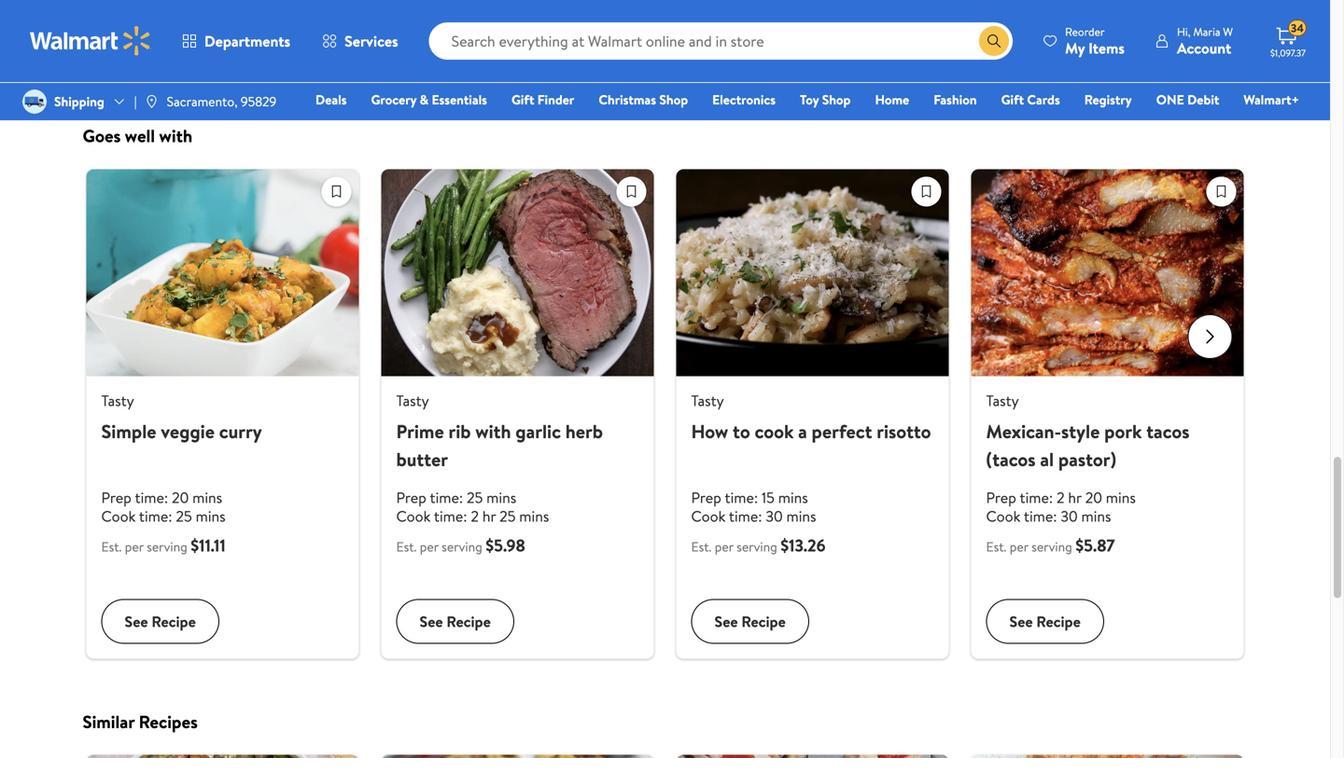 Task type: locate. For each thing, give the bounding box(es) containing it.
perfect
[[812, 418, 872, 445]]

veggie
[[161, 418, 215, 445]]

$5.98
[[486, 534, 525, 557]]

see recipe
[[125, 612, 196, 632], [420, 612, 491, 632], [715, 612, 786, 632], [1009, 612, 1081, 632]]

see down est. per serving $13.26
[[715, 612, 738, 632]]

recipe down est. per serving $11.11
[[152, 612, 196, 632]]

est. per serving $13.26
[[691, 534, 826, 557]]

serving for rib
[[442, 538, 482, 556]]

per inside est. per serving $5.87
[[1010, 538, 1028, 556]]

2 est. from the left
[[396, 538, 417, 556]]

per down prep time: 2 hr 20 mins cook time: 30 mins
[[1010, 538, 1028, 556]]

grocery & essentials
[[371, 91, 487, 109]]

1 est. from the left
[[101, 538, 122, 556]]

20 down pastor)
[[1085, 487, 1102, 508]]

est. down prep time: 2 hr 20 mins cook time: 30 mins
[[986, 538, 1007, 556]]

see for mexican-style pork tacos (tacos al pastor)
[[1009, 612, 1033, 632]]

prep inside prep time: 25 mins cook time: 2 hr 25 mins
[[396, 487, 426, 508]]

2 cook from the left
[[396, 506, 431, 527]]

per inside est. per serving $13.26
[[715, 538, 733, 556]]

recipe down est. per serving $5.87
[[1036, 612, 1081, 632]]

3 product group from the left
[[676, 0, 842, 54]]

1 horizontal spatial 25
[[467, 487, 483, 508]]

2 saved image from the left
[[617, 178, 645, 206]]

serving inside "est. per serving $5.98"
[[442, 538, 482, 556]]

est. inside est. per serving $5.87
[[986, 538, 1007, 556]]

serving down the prep time: 20 mins cook time: 25 mins
[[147, 538, 187, 556]]

est. down prep time: 15 mins cook time: 30 mins in the right bottom of the page
[[691, 538, 712, 556]]

2 20 from the left
[[1085, 487, 1102, 508]]

4 per from the left
[[1010, 538, 1028, 556]]

how
[[691, 418, 728, 445]]

per for how to cook a perfect risotto
[[715, 538, 733, 556]]

4 cook from the left
[[986, 506, 1021, 527]]

est. inside est. per serving $11.11
[[101, 538, 122, 556]]

tasty up prime
[[396, 390, 429, 411]]

4 see from the left
[[1009, 612, 1033, 632]]

1 recipe from the left
[[152, 612, 196, 632]]

gift cards
[[1001, 91, 1060, 109]]

prep left 15
[[691, 487, 721, 508]]

prep for mexican-style pork tacos (tacos al pastor)
[[986, 487, 1016, 508]]

cook inside prep time: 25 mins cook time: 2 hr 25 mins
[[396, 506, 431, 527]]

grocery & essentials link
[[363, 90, 496, 110]]

recipe for rib
[[447, 612, 491, 632]]

see
[[125, 612, 148, 632], [420, 612, 443, 632], [715, 612, 738, 632], [1009, 612, 1033, 632]]

1 see recipe from the left
[[125, 612, 196, 632]]

toy shop
[[800, 91, 851, 109]]

debit
[[1187, 91, 1219, 109]]

simple veggie curry image
[[86, 169, 359, 376]]

tasty up simple
[[101, 390, 134, 411]]

3 prep from the left
[[691, 487, 721, 508]]

see recipe for prime rib with garlic herb butter
[[420, 612, 491, 632]]

hr inside prep time: 25 mins cook time: 2 hr 25 mins
[[482, 506, 496, 527]]

prep down (tacos
[[986, 487, 1016, 508]]

saved image
[[322, 178, 350, 206], [617, 178, 645, 206], [912, 178, 940, 206], [1207, 178, 1235, 206]]

prep up est. per serving $11.11
[[101, 487, 132, 508]]

see recipe for how to cook a perfect risotto
[[715, 612, 786, 632]]

prep inside prep time: 15 mins cook time: 30 mins
[[691, 487, 721, 508]]

3 see from the left
[[715, 612, 738, 632]]

0 horizontal spatial 2
[[471, 506, 479, 527]]

gift for gift finder
[[511, 91, 534, 109]]

prep
[[101, 487, 132, 508], [396, 487, 426, 508], [691, 487, 721, 508], [986, 487, 1016, 508]]

25
[[467, 487, 483, 508], [176, 506, 192, 527], [499, 506, 516, 527]]

services button
[[306, 19, 414, 63]]

est. down the prep time: 20 mins cook time: 25 mins
[[101, 538, 122, 556]]

hr up $5.98
[[482, 506, 496, 527]]

next slide of list image
[[1188, 315, 1233, 360]]

1 per from the left
[[125, 538, 144, 556]]

1 see from the left
[[125, 612, 148, 632]]

20
[[172, 487, 189, 508], [1085, 487, 1102, 508]]

25 up est. per serving $11.11
[[176, 506, 192, 527]]

1 cook from the left
[[101, 506, 136, 527]]

34
[[1291, 20, 1304, 36]]

prep for prime rib with garlic herb butter
[[396, 487, 426, 508]]

1 horizontal spatial  image
[[144, 94, 159, 109]]

tasty
[[101, 390, 134, 411], [396, 390, 429, 411], [691, 390, 724, 411], [986, 390, 1019, 411]]

serving inside est. per serving $13.26
[[737, 538, 777, 556]]

per inside "est. per serving $5.98"
[[420, 538, 439, 556]]

cook up "est. per serving $5.98"
[[396, 506, 431, 527]]

with for well
[[159, 124, 193, 148]]

see recipe down est. per serving $5.87
[[1009, 612, 1081, 632]]

style
[[1061, 418, 1100, 445]]

cook inside prep time: 15 mins cook time: 30 mins
[[691, 506, 726, 527]]

with inside prime rib with garlic herb butter
[[475, 418, 511, 445]]

0 horizontal spatial 25
[[176, 506, 192, 527]]

1 vertical spatial with
[[475, 418, 511, 445]]

hr down pastor)
[[1068, 487, 1082, 508]]

see for simple veggie curry
[[125, 612, 148, 632]]

product group
[[293, 0, 458, 72], [485, 0, 650, 54], [676, 0, 842, 54], [1060, 0, 1225, 54]]

prep time: 20 mins cook time: 25 mins
[[101, 487, 226, 527]]

account
[[1177, 38, 1231, 58]]

4 recipe from the left
[[1036, 612, 1081, 632]]

4 product group from the left
[[1060, 0, 1225, 54]]

95829
[[241, 92, 277, 111]]

see recipe down "est. per serving $5.98"
[[420, 612, 491, 632]]

per inside est. per serving $11.11
[[125, 538, 144, 556]]

recipe
[[152, 612, 196, 632], [447, 612, 491, 632], [742, 612, 786, 632], [1036, 612, 1081, 632]]

3 recipe from the left
[[742, 612, 786, 632]]

cook
[[101, 506, 136, 527], [396, 506, 431, 527], [691, 506, 726, 527], [986, 506, 1021, 527]]

home link
[[867, 90, 918, 110]]

rib
[[448, 418, 471, 445]]

how to cook a perfect risotto image
[[676, 169, 949, 376]]

3 cook from the left
[[691, 506, 726, 527]]

search icon image
[[987, 34, 1002, 49]]

30 up est. per serving $5.87
[[1061, 506, 1078, 527]]

cook up est. per serving $11.11
[[101, 506, 136, 527]]

cook up est. per serving $5.87
[[986, 506, 1021, 527]]

shop for toy shop
[[822, 91, 851, 109]]

1 horizontal spatial 20
[[1085, 487, 1102, 508]]

prep inside the prep time: 20 mins cook time: 25 mins
[[101, 487, 132, 508]]

4 tasty from the left
[[986, 390, 1019, 411]]

3 per from the left
[[715, 538, 733, 556]]

shop for christmas shop
[[659, 91, 688, 109]]

goes well with
[[83, 124, 193, 148]]

serving down prep time: 15 mins cook time: 30 mins in the right bottom of the page
[[737, 538, 777, 556]]

est. down prep time: 25 mins cook time: 2 hr 25 mins
[[396, 538, 417, 556]]

1 gift from the left
[[511, 91, 534, 109]]

1 horizontal spatial shop
[[822, 91, 851, 109]]

simple
[[101, 418, 156, 445]]

saved image for mexican-style pork tacos (tacos al pastor)
[[1207, 178, 1235, 206]]

0 horizontal spatial  image
[[22, 90, 47, 114]]

3 serving from the left
[[737, 538, 777, 556]]

one debit link
[[1148, 90, 1228, 110]]

0 horizontal spatial hr
[[482, 506, 496, 527]]

30 up est. per serving $13.26
[[766, 506, 783, 527]]

 image
[[22, 90, 47, 114], [144, 94, 159, 109]]

per for mexican-style pork tacos (tacos al pastor)
[[1010, 538, 1028, 556]]

2 up "est. per serving $5.98"
[[471, 506, 479, 527]]

cook inside the prep time: 20 mins cook time: 25 mins
[[101, 506, 136, 527]]

gift cards link
[[993, 90, 1068, 110]]

see down est. per serving $5.87
[[1009, 612, 1033, 632]]

serving down prep time: 25 mins cook time: 2 hr 25 mins
[[442, 538, 482, 556]]

0 horizontal spatial 20
[[172, 487, 189, 508]]

1 20 from the left
[[172, 487, 189, 508]]

mexican-style pork tacos (tacos al pastor)
[[986, 418, 1190, 473]]

electronics
[[712, 91, 776, 109]]

hr
[[1068, 487, 1082, 508], [482, 506, 496, 527]]

cook for how to cook a perfect risotto
[[691, 506, 726, 527]]

registry
[[1084, 91, 1132, 109]]

per down prep time: 25 mins cook time: 2 hr 25 mins
[[420, 538, 439, 556]]

shop
[[659, 91, 688, 109], [822, 91, 851, 109]]

pork
[[1104, 418, 1142, 445]]

see recipe down est. per serving $11.11
[[125, 612, 196, 632]]

est. for how to cook a perfect risotto
[[691, 538, 712, 556]]

1 horizontal spatial with
[[475, 418, 511, 445]]

time:
[[135, 487, 168, 508], [430, 487, 463, 508], [725, 487, 758, 508], [1020, 487, 1053, 508], [139, 506, 172, 527], [434, 506, 467, 527], [729, 506, 762, 527], [1024, 506, 1057, 527]]

curry
[[219, 418, 262, 445]]

1 shop from the left
[[659, 91, 688, 109]]

tasty up how
[[691, 390, 724, 411]]

1073
[[161, 18, 183, 33]]

prep for simple veggie curry
[[101, 487, 132, 508]]

simple veggie curry
[[101, 418, 262, 445]]

serving down prep time: 2 hr 20 mins cook time: 30 mins
[[1032, 538, 1072, 556]]

4 est. from the left
[[986, 538, 1007, 556]]

25 up $5.98
[[499, 506, 516, 527]]

1 serving from the left
[[147, 538, 187, 556]]

shop right toy
[[822, 91, 851, 109]]

home
[[875, 91, 909, 109]]

0 horizontal spatial gift
[[511, 91, 534, 109]]

1 product group from the left
[[293, 0, 458, 72]]

departments
[[204, 31, 290, 51]]

see down est. per serving $11.11
[[125, 612, 148, 632]]

one
[[1156, 91, 1184, 109]]

prep time: 15 mins cook time: 30 mins
[[691, 487, 816, 527]]

0 horizontal spatial with
[[159, 124, 193, 148]]

serving inside est. per serving $5.87
[[1032, 538, 1072, 556]]

product group containing 39930
[[1060, 0, 1225, 54]]

25 up "est. per serving $5.98"
[[467, 487, 483, 508]]

prime rib with garlic herb butter image
[[381, 169, 654, 376]]

1 horizontal spatial 2
[[1057, 487, 1065, 508]]

see recipe for simple veggie curry
[[125, 612, 196, 632]]

1 tasty from the left
[[101, 390, 134, 411]]

2 prep from the left
[[396, 487, 426, 508]]

w
[[1223, 24, 1233, 40]]

2 recipe from the left
[[447, 612, 491, 632]]

2 serving from the left
[[442, 538, 482, 556]]

$1,097.37
[[1270, 47, 1306, 59]]

gift left cards
[[1001, 91, 1024, 109]]

 image right |
[[144, 94, 159, 109]]

walmart image
[[30, 26, 151, 56]]

2 see from the left
[[420, 612, 443, 632]]

4 prep from the left
[[986, 487, 1016, 508]]

walmart+
[[1244, 91, 1299, 109]]

per down prep time: 15 mins cook time: 30 mins in the right bottom of the page
[[715, 538, 733, 556]]

see recipe down est. per serving $13.26
[[715, 612, 786, 632]]

2 see recipe from the left
[[420, 612, 491, 632]]

gift finder
[[511, 91, 574, 109]]

2 product group from the left
[[485, 0, 650, 54]]

Walmart Site-Wide search field
[[429, 22, 1013, 60]]

tasty up mexican-
[[986, 390, 1019, 411]]

2 inside prep time: 2 hr 20 mins cook time: 30 mins
[[1057, 487, 1065, 508]]

1 30 from the left
[[766, 506, 783, 527]]

2 tasty from the left
[[396, 390, 429, 411]]

see down "est. per serving $5.98"
[[420, 612, 443, 632]]

1 saved image from the left
[[322, 178, 350, 206]]

toy shop link
[[792, 90, 859, 110]]

a
[[798, 418, 807, 445]]

0 horizontal spatial shop
[[659, 91, 688, 109]]

recipe down est. per serving $13.26
[[742, 612, 786, 632]]

2 shop from the left
[[822, 91, 851, 109]]

3 tasty from the left
[[691, 390, 724, 411]]

0 horizontal spatial 30
[[766, 506, 783, 527]]

with right well
[[159, 124, 193, 148]]

cook up est. per serving $13.26
[[691, 506, 726, 527]]

my
[[1065, 38, 1085, 58]]

20 up est. per serving $11.11
[[172, 487, 189, 508]]

hi,
[[1177, 24, 1191, 40]]

gift left 'finder'
[[511, 91, 534, 109]]

with right rib
[[475, 418, 511, 445]]

 image for sacramento, 95829
[[144, 94, 159, 109]]

1 prep from the left
[[101, 487, 132, 508]]

mins
[[192, 487, 222, 508], [486, 487, 516, 508], [778, 487, 808, 508], [1106, 487, 1136, 508], [196, 506, 226, 527], [519, 506, 549, 527], [786, 506, 816, 527], [1081, 506, 1111, 527]]

est. per serving $5.87
[[986, 534, 1115, 557]]

cook for simple veggie curry
[[101, 506, 136, 527]]

4 saved image from the left
[[1207, 178, 1235, 206]]

per
[[125, 538, 144, 556], [420, 538, 439, 556], [715, 538, 733, 556], [1010, 538, 1028, 556]]

est. for simple veggie curry
[[101, 538, 122, 556]]

prep inside prep time: 2 hr 20 mins cook time: 30 mins
[[986, 487, 1016, 508]]

3 see recipe from the left
[[715, 612, 786, 632]]

1 horizontal spatial 30
[[1061, 506, 1078, 527]]

est. inside "est. per serving $5.98"
[[396, 538, 417, 556]]

essentials
[[432, 91, 487, 109]]

3 est. from the left
[[691, 538, 712, 556]]

13795
[[736, 38, 763, 54]]

3 saved image from the left
[[912, 178, 940, 206]]

prep down butter
[[396, 487, 426, 508]]

est. inside est. per serving $13.26
[[691, 538, 712, 556]]

4 serving from the left
[[1032, 538, 1072, 556]]

 image left "shipping"
[[22, 90, 47, 114]]

gift finder link
[[503, 90, 583, 110]]

shop right christmas
[[659, 91, 688, 109]]

serving
[[147, 538, 187, 556], [442, 538, 482, 556], [737, 538, 777, 556], [1032, 538, 1072, 556]]

recipes
[[139, 710, 198, 735]]

2 down pastor)
[[1057, 487, 1065, 508]]

4 see recipe from the left
[[1009, 612, 1081, 632]]

est.
[[101, 538, 122, 556], [396, 538, 417, 556], [691, 538, 712, 556], [986, 538, 1007, 556]]

0 vertical spatial with
[[159, 124, 193, 148]]

see recipe for mexican-style pork tacos (tacos al pastor)
[[1009, 612, 1081, 632]]

1079
[[353, 38, 375, 54]]

recipe down "est. per serving $5.98"
[[447, 612, 491, 632]]

per down the prep time: 20 mins cook time: 25 mins
[[125, 538, 144, 556]]

serving for veggie
[[147, 538, 187, 556]]

1 horizontal spatial hr
[[1068, 487, 1082, 508]]

est. for prime rib with garlic herb butter
[[396, 538, 417, 556]]

electronics link
[[704, 90, 784, 110]]

2 30 from the left
[[1061, 506, 1078, 527]]

2 gift from the left
[[1001, 91, 1024, 109]]

cook for prime rib with garlic herb butter
[[396, 506, 431, 527]]

1 horizontal spatial gift
[[1001, 91, 1024, 109]]

serving inside est. per serving $11.11
[[147, 538, 187, 556]]

tasty for mexican-
[[986, 390, 1019, 411]]

2 per from the left
[[420, 538, 439, 556]]



Task type: describe. For each thing, give the bounding box(es) containing it.
hi, maria w account
[[1177, 24, 1233, 58]]

30 inside prep time: 15 mins cook time: 30 mins
[[766, 506, 783, 527]]

Search search field
[[429, 22, 1013, 60]]

sacramento,
[[167, 92, 238, 111]]

saved image for how to cook a perfect risotto
[[912, 178, 940, 206]]

|
[[134, 92, 137, 111]]

prime rib with garlic herb butter
[[396, 418, 603, 473]]

serving for to
[[737, 538, 777, 556]]

recipe for style
[[1036, 612, 1081, 632]]

reorder my items
[[1065, 24, 1125, 58]]

&
[[420, 91, 429, 109]]

20 inside the prep time: 20 mins cook time: 25 mins
[[172, 487, 189, 508]]

(tacos
[[986, 446, 1036, 473]]

see for prime rib with garlic herb butter
[[420, 612, 443, 632]]

product group containing 13795
[[676, 0, 842, 54]]

to
[[733, 418, 750, 445]]

serving for style
[[1032, 538, 1072, 556]]

hr inside prep time: 2 hr 20 mins cook time: 30 mins
[[1068, 487, 1082, 508]]

est. for mexican-style pork tacos (tacos al pastor)
[[986, 538, 1007, 556]]

$5.87
[[1075, 534, 1115, 557]]

est. per serving $11.11
[[101, 534, 226, 557]]

3267
[[544, 38, 568, 54]]

saved image for prime rib with garlic herb butter
[[617, 178, 645, 206]]

30 inside prep time: 2 hr 20 mins cook time: 30 mins
[[1061, 506, 1078, 527]]

recipe for veggie
[[152, 612, 196, 632]]

with for rib
[[475, 418, 511, 445]]

fashion link
[[925, 90, 985, 110]]

tasty for prime
[[396, 390, 429, 411]]

mexican-
[[986, 418, 1061, 445]]

how to cook a perfect risotto
[[691, 418, 931, 445]]

25 inside the prep time: 20 mins cook time: 25 mins
[[176, 506, 192, 527]]

garlic
[[515, 418, 561, 445]]

prime
[[396, 418, 444, 445]]

toy
[[800, 91, 819, 109]]

15
[[762, 487, 775, 508]]

herb
[[565, 418, 603, 445]]

product group containing 1079
[[293, 0, 458, 72]]

fashion
[[934, 91, 977, 109]]

maria
[[1193, 24, 1220, 40]]

tasty for simple
[[101, 390, 134, 411]]

$13.26
[[781, 534, 826, 557]]

gift for gift cards
[[1001, 91, 1024, 109]]

butter
[[396, 446, 448, 473]]

2 inside prep time: 25 mins cook time: 2 hr 25 mins
[[471, 506, 479, 527]]

$11.11
[[191, 534, 226, 557]]

walmart+ link
[[1235, 90, 1308, 110]]

one debit
[[1156, 91, 1219, 109]]

risotto
[[877, 418, 931, 445]]

departments button
[[166, 19, 306, 63]]

saved image for simple veggie curry
[[322, 178, 350, 206]]

pastor)
[[1058, 446, 1116, 473]]

39930
[[1119, 38, 1150, 54]]

christmas shop
[[599, 91, 688, 109]]

prep time: 2 hr 20 mins cook time: 30 mins
[[986, 487, 1136, 527]]

recipe for to
[[742, 612, 786, 632]]

well
[[125, 124, 155, 148]]

christmas
[[599, 91, 656, 109]]

grocery
[[371, 91, 417, 109]]

 image for shipping
[[22, 90, 47, 114]]

2 horizontal spatial 25
[[499, 506, 516, 527]]

tasty for how
[[691, 390, 724, 411]]

mexican-style pork tacos (tacos al pastor) image
[[971, 169, 1244, 376]]

see for how to cook a perfect risotto
[[715, 612, 738, 632]]

cook
[[755, 418, 794, 445]]

finder
[[537, 91, 574, 109]]

items
[[1088, 38, 1125, 58]]

cards
[[1027, 91, 1060, 109]]

similar
[[83, 710, 135, 735]]

goes
[[83, 124, 121, 148]]

deals
[[316, 91, 347, 109]]

product group containing 3267
[[485, 0, 650, 54]]

reorder
[[1065, 24, 1105, 40]]

services
[[345, 31, 398, 51]]

deals link
[[307, 90, 355, 110]]

per for simple veggie curry
[[125, 538, 144, 556]]

al
[[1040, 446, 1054, 473]]

similar recipes
[[83, 710, 198, 735]]

sacramento, 95829
[[167, 92, 277, 111]]

est. per serving $5.98
[[396, 534, 525, 557]]

per for prime rib with garlic herb butter
[[420, 538, 439, 556]]

cook inside prep time: 2 hr 20 mins cook time: 30 mins
[[986, 506, 1021, 527]]

prep for how to cook a perfect risotto
[[691, 487, 721, 508]]

440
[[928, 18, 948, 33]]

prep time: 25 mins cook time: 2 hr 25 mins
[[396, 487, 549, 527]]

shipping
[[54, 92, 104, 111]]

christmas shop link
[[590, 90, 696, 110]]

registry link
[[1076, 90, 1140, 110]]

tacos
[[1146, 418, 1190, 445]]

20 inside prep time: 2 hr 20 mins cook time: 30 mins
[[1085, 487, 1102, 508]]



Task type: vqa. For each thing, say whether or not it's contained in the screenshot.
'No'
no



